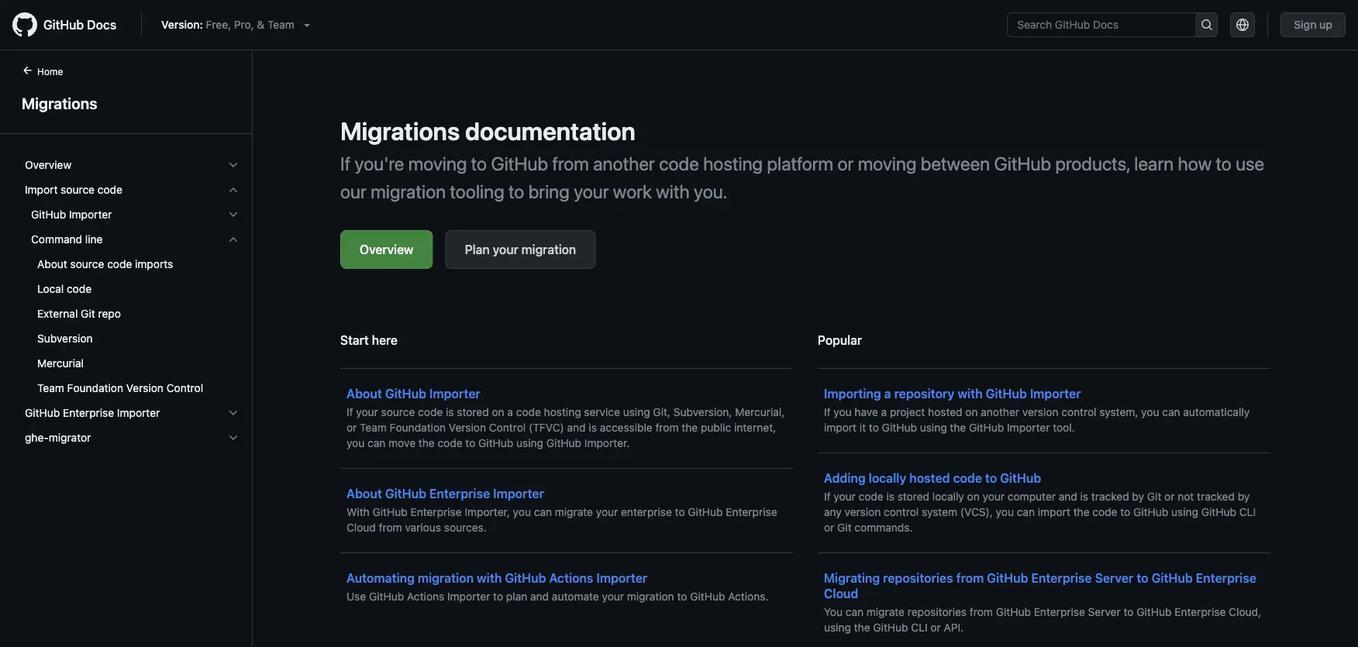 Task type: vqa. For each thing, say whether or not it's contained in the screenshot.
supports
no



Task type: locate. For each thing, give the bounding box(es) containing it.
1 vertical spatial hosted
[[910, 471, 950, 486]]

overview up the import
[[25, 159, 72, 171]]

sign up link
[[1281, 12, 1346, 37]]

importer,
[[465, 506, 510, 519]]

if up "our"
[[340, 153, 351, 174]]

sc 9kayk9 0 image inside github enterprise importer dropdown button
[[227, 407, 240, 420]]

0 vertical spatial hosted
[[928, 406, 963, 419]]

0 vertical spatial actions
[[549, 571, 594, 586]]

you inside 'about github enterprise importer with github enterprise importer, you can migrate your enterprise to github enterprise cloud from various sources.'
[[513, 506, 531, 519]]

with right 'repository'
[[958, 387, 983, 401]]

1 vertical spatial git
[[1148, 490, 1162, 503]]

and right the computer
[[1059, 490, 1078, 503]]

0 horizontal spatial locally
[[869, 471, 907, 486]]

the inside adding locally hosted code to github if your code is stored locally on your computer and is tracked by git or not tracked by any version control system (vcs), you can import the code to github using github cli or git commands.
[[1074, 506, 1090, 519]]

plan
[[465, 242, 490, 257]]

you down importing
[[834, 406, 852, 419]]

github inside dropdown button
[[31, 208, 66, 221]]

1 horizontal spatial foundation
[[390, 421, 446, 434]]

with left the you.
[[656, 181, 690, 202]]

triangle down image
[[301, 19, 313, 31]]

by right not
[[1238, 490, 1250, 503]]

1 horizontal spatial stored
[[898, 490, 930, 503]]

control down mercurial link
[[167, 382, 203, 395]]

1 by from the left
[[1133, 490, 1145, 503]]

1 vertical spatial actions
[[407, 591, 445, 603]]

system
[[922, 506, 958, 519]]

1 vertical spatial version
[[449, 421, 486, 434]]

0 horizontal spatial by
[[1133, 490, 1145, 503]]

0 horizontal spatial migrations
[[22, 94, 97, 112]]

&
[[257, 18, 265, 31]]

foundation up github enterprise importer on the left of the page
[[67, 382, 123, 395]]

on inside adding locally hosted code to github if your code is stored locally on your computer and is tracked by git or not tracked by any version control system (vcs), you can import the code to github using github cli or git commands.
[[968, 490, 980, 503]]

various
[[405, 522, 441, 534]]

another
[[593, 153, 655, 174], [981, 406, 1020, 419]]

locally right adding
[[869, 471, 907, 486]]

command line element containing about source code imports
[[12, 252, 252, 401]]

0 vertical spatial team
[[268, 18, 295, 31]]

if inside migrations documentation if you're moving to github from another code hosting platform or moving between github products, learn how to use our migration tooling to bring your work with you.
[[340, 153, 351, 174]]

moving left between
[[858, 153, 917, 174]]

another inside migrations documentation if you're moving to github from another code hosting platform or moving between github products, learn how to use our migration tooling to bring your work with you.
[[593, 153, 655, 174]]

actions.
[[728, 591, 769, 603]]

on inside the 'importing a repository with github importer if you have a project hosted on another version control system, you can automatically import it to github using the github importer tool.'
[[966, 406, 978, 419]]

0 horizontal spatial stored
[[457, 406, 489, 419]]

you right importer,
[[513, 506, 531, 519]]

hosting inside about github importer if your source code is stored on a code hosting service using git, subversion, mercurial, or team foundation version control (tfvc) and is accessible from the public internet, you can move the code to github using github importer.
[[544, 406, 581, 419]]

or
[[838, 153, 854, 174], [347, 421, 357, 434], [1165, 490, 1175, 503], [824, 522, 835, 534], [931, 622, 941, 634]]

import down the computer
[[1038, 506, 1071, 519]]

source up move
[[381, 406, 415, 419]]

2 tracked from the left
[[1197, 490, 1235, 503]]

if down importing
[[824, 406, 831, 419]]

sc 9kayk9 0 image
[[227, 159, 240, 171], [227, 184, 240, 196]]

1 vertical spatial migrations
[[340, 116, 460, 146]]

move
[[389, 437, 416, 450]]

git left repo
[[81, 307, 95, 320]]

control
[[1062, 406, 1097, 419], [884, 506, 919, 519]]

platform
[[767, 153, 834, 174]]

cloud down with
[[347, 522, 376, 534]]

2 vertical spatial team
[[360, 421, 387, 434]]

import left it
[[824, 421, 857, 434]]

1 vertical spatial import
[[1038, 506, 1071, 519]]

0 vertical spatial about
[[37, 258, 67, 271]]

hosted inside adding locally hosted code to github if your code is stored locally on your computer and is tracked by git or not tracked by any version control system (vcs), you can import the code to github using github cli or git commands.
[[910, 471, 950, 486]]

subversion,
[[674, 406, 732, 419]]

up
[[1320, 18, 1333, 31]]

using
[[623, 406, 650, 419], [920, 421, 947, 434], [517, 437, 544, 450], [1172, 506, 1199, 519], [824, 622, 851, 634]]

migrations inside migrations documentation if you're moving to github from another code hosting platform or moving between github products, learn how to use our migration tooling to bring your work with you.
[[340, 116, 460, 146]]

importer inside about github importer if your source code is stored on a code hosting service using git, subversion, mercurial, or team foundation version control (tfvc) and is accessible from the public internet, you can move the code to github using github importer.
[[430, 387, 481, 401]]

2 horizontal spatial with
[[958, 387, 983, 401]]

version:
[[161, 18, 203, 31]]

1 vertical spatial repositories
[[908, 606, 967, 619]]

your left work
[[574, 181, 609, 202]]

another inside the 'importing a repository with github importer if you have a project hosted on another version control system, you can automatically import it to github using the github importer tool.'
[[981, 406, 1020, 419]]

hosted inside the 'importing a repository with github importer if you have a project hosted on another version control system, you can automatically import it to github using the github importer tool.'
[[928, 406, 963, 419]]

using up accessible
[[623, 406, 650, 419]]

2 horizontal spatial team
[[360, 421, 387, 434]]

cloud inside 'about github enterprise importer with github enterprise importer, you can migrate your enterprise to github enterprise cloud from various sources.'
[[347, 522, 376, 534]]

0 horizontal spatial cloud
[[347, 522, 376, 534]]

and down service
[[567, 421, 586, 434]]

0 vertical spatial version
[[126, 382, 164, 395]]

if up the any
[[824, 490, 831, 503]]

computer
[[1008, 490, 1056, 503]]

import
[[25, 183, 58, 196]]

1 vertical spatial hosting
[[544, 406, 581, 419]]

code inside dropdown button
[[98, 183, 122, 196]]

overview
[[25, 159, 72, 171], [360, 242, 414, 257]]

1 vertical spatial source
[[70, 258, 104, 271]]

version inside migrations element
[[126, 382, 164, 395]]

1 horizontal spatial locally
[[933, 490, 965, 503]]

command line element
[[12, 227, 252, 401], [12, 252, 252, 401]]

actions up automate
[[549, 571, 594, 586]]

1 sc 9kayk9 0 image from the top
[[227, 209, 240, 221]]

if
[[340, 153, 351, 174], [347, 406, 353, 419], [824, 406, 831, 419], [824, 490, 831, 503]]

0 vertical spatial import
[[824, 421, 857, 434]]

about up "local"
[[37, 258, 67, 271]]

sc 9kayk9 0 image inside github importer dropdown button
[[227, 209, 240, 221]]

control inside about github importer if your source code is stored on a code hosting service using git, subversion, mercurial, or team foundation version control (tfvc) and is accessible from the public internet, you can move the code to github using github importer.
[[489, 421, 526, 434]]

import source code element
[[12, 178, 252, 401], [12, 202, 252, 401]]

0 horizontal spatial control
[[884, 506, 919, 519]]

sc 9kayk9 0 image inside overview dropdown button
[[227, 159, 240, 171]]

0 horizontal spatial hosting
[[544, 406, 581, 419]]

tracked left not
[[1092, 490, 1130, 503]]

1 vertical spatial locally
[[933, 490, 965, 503]]

command line element containing command line
[[12, 227, 252, 401]]

your
[[574, 181, 609, 202], [493, 242, 519, 257], [356, 406, 378, 419], [834, 490, 856, 503], [983, 490, 1005, 503], [596, 506, 618, 519], [602, 591, 624, 603]]

1 horizontal spatial control
[[489, 421, 526, 434]]

migration inside migrations documentation if you're moving to github from another code hosting platform or moving between github products, learn how to use our migration tooling to bring your work with you.
[[371, 181, 446, 202]]

if inside the 'importing a repository with github importer if you have a project hosted on another version control system, you can automatically import it to github using the github importer tool.'
[[824, 406, 831, 419]]

version up tool.
[[1023, 406, 1059, 419]]

team foundation version control
[[37, 382, 203, 395]]

sc 9kayk9 0 image inside import source code dropdown button
[[227, 184, 240, 196]]

importer inside dropdown button
[[69, 208, 112, 221]]

you right (vcs),
[[996, 506, 1014, 519]]

0 vertical spatial source
[[61, 183, 95, 196]]

using down project on the bottom of page
[[920, 421, 947, 434]]

control up commands.
[[884, 506, 919, 519]]

1 horizontal spatial version
[[1023, 406, 1059, 419]]

2 vertical spatial source
[[381, 406, 415, 419]]

1 vertical spatial overview
[[360, 242, 414, 257]]

0 vertical spatial git
[[81, 307, 95, 320]]

2 horizontal spatial git
[[1148, 490, 1162, 503]]

0 vertical spatial hosting
[[703, 153, 763, 174]]

about inside about github importer if your source code is stored on a code hosting service using git, subversion, mercurial, or team foundation version control (tfvc) and is accessible from the public internet, you can move the code to github using github importer.
[[347, 387, 382, 401]]

2 vertical spatial with
[[477, 571, 502, 586]]

1 vertical spatial sc 9kayk9 0 image
[[227, 184, 240, 196]]

about inside 'about github enterprise importer with github enterprise importer, you can migrate your enterprise to github enterprise cloud from various sources.'
[[347, 487, 382, 501]]

home
[[37, 66, 63, 77]]

overview down "our"
[[360, 242, 414, 257]]

can right you
[[846, 606, 864, 619]]

1 vertical spatial foundation
[[390, 421, 446, 434]]

1 vertical spatial server
[[1088, 606, 1121, 619]]

1 horizontal spatial actions
[[549, 571, 594, 586]]

migrations up you're
[[340, 116, 460, 146]]

github importer button
[[19, 202, 246, 227]]

0 vertical spatial and
[[567, 421, 586, 434]]

2 import source code element from the top
[[12, 202, 252, 401]]

locally up the system
[[933, 490, 965, 503]]

about inside migrations element
[[37, 258, 67, 271]]

learn
[[1135, 153, 1174, 174]]

migrations down home "link"
[[22, 94, 97, 112]]

0 vertical spatial version
[[1023, 406, 1059, 419]]

from inside migrations documentation if you're moving to github from another code hosting platform or moving between github products, learn how to use our migration tooling to bring your work with you.
[[552, 153, 589, 174]]

your down adding
[[834, 490, 856, 503]]

1 horizontal spatial moving
[[858, 153, 917, 174]]

1 horizontal spatial with
[[656, 181, 690, 202]]

adding locally hosted code to github if your code is stored locally on your computer and is tracked by git or not tracked by any version control system (vcs), you can import the code to github using github cli or git commands.
[[824, 471, 1256, 534]]

0 horizontal spatial foundation
[[67, 382, 123, 395]]

how
[[1178, 153, 1212, 174]]

and right plan
[[530, 591, 549, 603]]

0 horizontal spatial migrate
[[555, 506, 593, 519]]

hosted
[[928, 406, 963, 419], [910, 471, 950, 486]]

1 horizontal spatial by
[[1238, 490, 1250, 503]]

1 horizontal spatial overview
[[360, 242, 414, 257]]

or inside migrations documentation if you're moving to github from another code hosting platform or moving between github products, learn how to use our migration tooling to bring your work with you.
[[838, 153, 854, 174]]

1 horizontal spatial team
[[268, 18, 295, 31]]

migration down you're
[[371, 181, 446, 202]]

by
[[1133, 490, 1145, 503], [1238, 490, 1250, 503]]

cloud down migrating
[[824, 587, 859, 601]]

can down the computer
[[1017, 506, 1035, 519]]

with
[[347, 506, 370, 519]]

migrate left enterprise
[[555, 506, 593, 519]]

None search field
[[1008, 12, 1218, 37]]

your inside automating migration with github actions importer use github actions importer to plan and automate your migration to github actions.
[[602, 591, 624, 603]]

migrator
[[49, 432, 91, 444]]

using inside adding locally hosted code to github if your code is stored locally on your computer and is tracked by git or not tracked by any version control system (vcs), you can import the code to github using github cli or git commands.
[[1172, 506, 1199, 519]]

about for code
[[37, 258, 67, 271]]

our
[[340, 181, 367, 202]]

0 horizontal spatial overview
[[25, 159, 72, 171]]

1 vertical spatial another
[[981, 406, 1020, 419]]

actions down automating
[[407, 591, 445, 603]]

1 vertical spatial with
[[958, 387, 983, 401]]

service
[[584, 406, 620, 419]]

git down the any
[[838, 522, 852, 534]]

source down line
[[70, 258, 104, 271]]

sc 9kayk9 0 image inside command line 'dropdown button'
[[227, 233, 240, 246]]

source for about
[[70, 258, 104, 271]]

0 horizontal spatial with
[[477, 571, 502, 586]]

can inside the 'importing a repository with github importer if you have a project hosted on another version control system, you can automatically import it to github using the github importer tool.'
[[1163, 406, 1181, 419]]

1 horizontal spatial git
[[838, 522, 852, 534]]

git left not
[[1148, 490, 1162, 503]]

version
[[126, 382, 164, 395], [449, 421, 486, 434]]

tracked right not
[[1197, 490, 1235, 503]]

about for enterprise
[[347, 487, 382, 501]]

2 horizontal spatial and
[[1059, 490, 1078, 503]]

using down not
[[1172, 506, 1199, 519]]

0 vertical spatial locally
[[869, 471, 907, 486]]

moving up tooling
[[408, 153, 467, 174]]

sc 9kayk9 0 image for ghe-migrator
[[227, 432, 240, 444]]

0 horizontal spatial cli
[[911, 622, 928, 634]]

0 vertical spatial foundation
[[67, 382, 123, 395]]

0 horizontal spatial moving
[[408, 153, 467, 174]]

hosted down 'repository'
[[928, 406, 963, 419]]

you right system,
[[1142, 406, 1160, 419]]

migrate down migrating
[[867, 606, 905, 619]]

2 by from the left
[[1238, 490, 1250, 503]]

0 vertical spatial migrations
[[22, 94, 97, 112]]

to inside about github importer if your source code is stored on a code hosting service using git, subversion, mercurial, or team foundation version control (tfvc) and is accessible from the public internet, you can move the code to github using github importer.
[[466, 437, 476, 450]]

version up commands.
[[845, 506, 881, 519]]

ghe-migrator button
[[19, 426, 246, 451]]

2 vertical spatial git
[[838, 522, 852, 534]]

migration
[[371, 181, 446, 202], [522, 242, 576, 257], [418, 571, 474, 586], [627, 591, 674, 603]]

1 horizontal spatial cloud
[[824, 587, 859, 601]]

can left move
[[368, 437, 386, 450]]

local code link
[[19, 277, 246, 302]]

1 horizontal spatial control
[[1062, 406, 1097, 419]]

migrations inside 'link'
[[22, 94, 97, 112]]

sc 9kayk9 0 image for github importer
[[227, 184, 240, 196]]

0 vertical spatial migrate
[[555, 506, 593, 519]]

0 vertical spatial with
[[656, 181, 690, 202]]

import source code element containing github importer
[[12, 202, 252, 401]]

you
[[834, 406, 852, 419], [1142, 406, 1160, 419], [347, 437, 365, 450], [513, 506, 531, 519], [996, 506, 1014, 519]]

1 horizontal spatial migrate
[[867, 606, 905, 619]]

import source code button
[[19, 178, 246, 202]]

your down start here
[[356, 406, 378, 419]]

project
[[890, 406, 925, 419]]

hosted up the system
[[910, 471, 950, 486]]

docs
[[87, 17, 116, 32]]

search image
[[1201, 19, 1213, 31]]

about down start here
[[347, 387, 382, 401]]

have
[[855, 406, 878, 419]]

1 vertical spatial stored
[[898, 490, 930, 503]]

github
[[43, 17, 84, 32], [491, 153, 548, 174], [995, 153, 1052, 174], [31, 208, 66, 221], [385, 387, 426, 401], [986, 387, 1027, 401], [25, 407, 60, 420], [882, 421, 917, 434], [969, 421, 1004, 434], [479, 437, 514, 450], [547, 437, 582, 450], [1000, 471, 1042, 486], [385, 487, 426, 501], [373, 506, 408, 519], [688, 506, 723, 519], [1134, 506, 1169, 519], [1202, 506, 1237, 519], [505, 571, 546, 586], [987, 571, 1029, 586], [1152, 571, 1193, 586], [369, 591, 404, 603], [690, 591, 725, 603], [996, 606, 1031, 619], [1137, 606, 1172, 619], [873, 622, 909, 634]]

1 horizontal spatial and
[[567, 421, 586, 434]]

0 horizontal spatial another
[[593, 153, 655, 174]]

0 vertical spatial control
[[167, 382, 203, 395]]

from inside 'about github enterprise importer with github enterprise importer, you can migrate your enterprise to github enterprise cloud from various sources.'
[[379, 522, 402, 534]]

using down you
[[824, 622, 851, 634]]

1 vertical spatial cloud
[[824, 587, 859, 601]]

pro,
[[234, 18, 254, 31]]

enterprise
[[63, 407, 114, 420], [430, 487, 490, 501], [411, 506, 462, 519], [726, 506, 777, 519], [1032, 571, 1092, 586], [1196, 571, 1257, 586], [1034, 606, 1086, 619], [1175, 606, 1226, 619]]

1 vertical spatial team
[[37, 382, 64, 395]]

migration down the bring
[[522, 242, 576, 257]]

can
[[1163, 406, 1181, 419], [368, 437, 386, 450], [534, 506, 552, 519], [1017, 506, 1035, 519], [846, 606, 864, 619]]

can right importer,
[[534, 506, 552, 519]]

can inside migrating repositories from github enterprise server to github enterprise cloud you can migrate repositories from github enterprise server to github enterprise cloud, using the github cli or api.
[[846, 606, 864, 619]]

1 horizontal spatial version
[[449, 421, 486, 434]]

command
[[31, 233, 82, 246]]

sc 9kayk9 0 image
[[227, 209, 240, 221], [227, 233, 240, 246], [227, 407, 240, 420], [227, 432, 240, 444]]

is
[[446, 406, 454, 419], [589, 421, 597, 434], [887, 490, 895, 503], [1081, 490, 1089, 503]]

migration right automate
[[627, 591, 674, 603]]

command line element for line
[[12, 252, 252, 401]]

your up (vcs),
[[983, 490, 1005, 503]]

version
[[1023, 406, 1059, 419], [845, 506, 881, 519]]

the inside migrating repositories from github enterprise server to github enterprise cloud you can migrate repositories from github enterprise server to github enterprise cloud, using the github cli or api.
[[854, 622, 871, 634]]

you left move
[[347, 437, 365, 450]]

internet,
[[734, 421, 776, 434]]

2 vertical spatial about
[[347, 487, 382, 501]]

control up tool.
[[1062, 406, 1097, 419]]

repositories
[[883, 571, 954, 586], [908, 606, 967, 619]]

import source code element containing import source code
[[12, 178, 252, 401]]

moving
[[408, 153, 467, 174], [858, 153, 917, 174]]

can inside 'about github enterprise importer with github enterprise importer, you can migrate your enterprise to github enterprise cloud from various sources.'
[[534, 506, 552, 519]]

1 moving from the left
[[408, 153, 467, 174]]

migrate inside 'about github enterprise importer with github enterprise importer, you can migrate your enterprise to github enterprise cloud from various sources.'
[[555, 506, 593, 519]]

and
[[567, 421, 586, 434], [1059, 490, 1078, 503], [530, 591, 549, 603]]

2 sc 9kayk9 0 image from the top
[[227, 184, 240, 196]]

if inside about github importer if your source code is stored on a code hosting service using git, subversion, mercurial, or team foundation version control (tfvc) and is accessible from the public internet, you can move the code to github using github importer.
[[347, 406, 353, 419]]

github inside dropdown button
[[25, 407, 60, 420]]

0 horizontal spatial team
[[37, 382, 64, 395]]

stored
[[457, 406, 489, 419], [898, 490, 930, 503]]

about up with
[[347, 487, 382, 501]]

4 sc 9kayk9 0 image from the top
[[227, 432, 240, 444]]

1 import source code element from the top
[[12, 178, 252, 401]]

and inside automating migration with github actions importer use github actions importer to plan and automate your migration to github actions.
[[530, 591, 549, 603]]

1 vertical spatial control
[[489, 421, 526, 434]]

your right automate
[[602, 591, 624, 603]]

migrations link
[[19, 92, 233, 115]]

can left 'automatically'
[[1163, 406, 1181, 419]]

0 horizontal spatial version
[[126, 382, 164, 395]]

1 horizontal spatial import
[[1038, 506, 1071, 519]]

1 horizontal spatial hosting
[[703, 153, 763, 174]]

on
[[492, 406, 505, 419], [966, 406, 978, 419], [968, 490, 980, 503]]

0 vertical spatial stored
[[457, 406, 489, 419]]

your left enterprise
[[596, 506, 618, 519]]

sources.
[[444, 522, 487, 534]]

with down sources.
[[477, 571, 502, 586]]

by left not
[[1133, 490, 1145, 503]]

1 command line element from the top
[[12, 227, 252, 401]]

hosting up (tfvc)
[[544, 406, 581, 419]]

0 horizontal spatial control
[[167, 382, 203, 395]]

1 vertical spatial version
[[845, 506, 881, 519]]

3 sc 9kayk9 0 image from the top
[[227, 407, 240, 420]]

if down start
[[347, 406, 353, 419]]

foundation up move
[[390, 421, 446, 434]]

tracked
[[1092, 490, 1130, 503], [1197, 490, 1235, 503]]

use
[[347, 591, 366, 603]]

your inside about github importer if your source code is stored on a code hosting service using git, subversion, mercurial, or team foundation version control (tfvc) and is accessible from the public internet, you can move the code to github using github importer.
[[356, 406, 378, 419]]

source up github importer on the top of the page
[[61, 183, 95, 196]]

2 vertical spatial and
[[530, 591, 549, 603]]

0 vertical spatial control
[[1062, 406, 1097, 419]]

migrations for migrations
[[22, 94, 97, 112]]

about source code imports link
[[19, 252, 246, 277]]

bring
[[529, 181, 570, 202]]

external git repo
[[37, 307, 121, 320]]

1 vertical spatial and
[[1059, 490, 1078, 503]]

importer inside 'about github enterprise importer with github enterprise importer, you can migrate your enterprise to github enterprise cloud from various sources.'
[[493, 487, 544, 501]]

sc 9kayk9 0 image inside ghe-migrator "dropdown button"
[[227, 432, 240, 444]]

0 vertical spatial sc 9kayk9 0 image
[[227, 159, 240, 171]]

hosting up the you.
[[703, 153, 763, 174]]

2 command line element from the top
[[12, 252, 252, 401]]

control left (tfvc)
[[489, 421, 526, 434]]

import
[[824, 421, 857, 434], [1038, 506, 1071, 519]]

source inside dropdown button
[[61, 183, 95, 196]]

sc 9kayk9 0 image for command line
[[227, 233, 240, 246]]

about
[[37, 258, 67, 271], [347, 387, 382, 401], [347, 487, 382, 501]]

1 horizontal spatial cli
[[1240, 506, 1256, 519]]

1 horizontal spatial tracked
[[1197, 490, 1235, 503]]

you inside adding locally hosted code to github if your code is stored locally on your computer and is tracked by git or not tracked by any version control system (vcs), you can import the code to github using github cli or git commands.
[[996, 506, 1014, 519]]

your right the plan at the left of the page
[[493, 242, 519, 257]]

version inside the 'importing a repository with github importer if you have a project hosted on another version control system, you can automatically import it to github using the github importer tool.'
[[1023, 406, 1059, 419]]

2 sc 9kayk9 0 image from the top
[[227, 233, 240, 246]]

cloud,
[[1229, 606, 1262, 619]]

0 vertical spatial overview
[[25, 159, 72, 171]]

0 vertical spatial cloud
[[347, 522, 376, 534]]

select language: current language is english image
[[1237, 19, 1249, 31]]

0 vertical spatial another
[[593, 153, 655, 174]]

importer
[[69, 208, 112, 221], [430, 387, 481, 401], [1030, 387, 1082, 401], [117, 407, 160, 420], [1007, 421, 1050, 434], [493, 487, 544, 501], [597, 571, 648, 586], [447, 591, 490, 603]]

0 vertical spatial server
[[1095, 571, 1134, 586]]

1 vertical spatial about
[[347, 387, 382, 401]]

stored inside adding locally hosted code to github if your code is stored locally on your computer and is tracked by git or not tracked by any version control system (vcs), you can import the code to github using github cli or git commands.
[[898, 490, 930, 503]]

1 vertical spatial migrate
[[867, 606, 905, 619]]

hosting
[[703, 153, 763, 174], [544, 406, 581, 419]]

0 horizontal spatial tracked
[[1092, 490, 1130, 503]]

1 horizontal spatial another
[[981, 406, 1020, 419]]

local code
[[37, 283, 92, 295]]

1 sc 9kayk9 0 image from the top
[[227, 159, 240, 171]]

you inside about github importer if your source code is stored on a code hosting service using git, subversion, mercurial, or team foundation version control (tfvc) and is accessible from the public internet, you can move the code to github using github importer.
[[347, 437, 365, 450]]

cli inside migrating repositories from github enterprise server to github enterprise cloud you can migrate repositories from github enterprise server to github enterprise cloud, using the github cli or api.
[[911, 622, 928, 634]]



Task type: describe. For each thing, give the bounding box(es) containing it.
and inside about github importer if your source code is stored on a code hosting service using git, subversion, mercurial, or team foundation version control (tfvc) and is accessible from the public internet, you can move the code to github using github importer.
[[567, 421, 586, 434]]

here
[[372, 333, 398, 348]]

control inside the 'importing a repository with github importer if you have a project hosted on another version control system, you can automatically import it to github using the github importer tool.'
[[1062, 406, 1097, 419]]

tooling
[[450, 181, 505, 202]]

use
[[1236, 153, 1265, 174]]

plan
[[506, 591, 528, 603]]

your inside 'about github enterprise importer with github enterprise importer, you can migrate your enterprise to github enterprise cloud from various sources.'
[[596, 506, 618, 519]]

control inside migrations element
[[167, 382, 203, 395]]

migrations for migrations documentation if you're moving to github from another code hosting platform or moving between github products, learn how to use our migration tooling to bring your work with you.
[[340, 116, 460, 146]]

(tfvc)
[[529, 421, 564, 434]]

work
[[613, 181, 652, 202]]

commands.
[[855, 522, 913, 534]]

github docs link
[[12, 12, 129, 37]]

about for importer
[[347, 387, 382, 401]]

importer inside dropdown button
[[117, 407, 160, 420]]

team inside migrations element
[[37, 382, 64, 395]]

0 horizontal spatial actions
[[407, 591, 445, 603]]

Search GitHub Docs search field
[[1008, 13, 1196, 36]]

cli inside adding locally hosted code to github if your code is stored locally on your computer and is tracked by git or not tracked by any version control system (vcs), you can import the code to github using github cli or git commands.
[[1240, 506, 1256, 519]]

documentation
[[465, 116, 636, 146]]

overview button
[[19, 153, 246, 178]]

sc 9kayk9 0 image for import source code
[[227, 159, 240, 171]]

github enterprise importer button
[[19, 401, 246, 426]]

command line element for importer
[[12, 227, 252, 401]]

can inside about github importer if your source code is stored on a code hosting service using git, subversion, mercurial, or team foundation version control (tfvc) and is accessible from the public internet, you can move the code to github using github importer.
[[368, 437, 386, 450]]

subversion link
[[19, 326, 246, 351]]

migrate inside migrating repositories from github enterprise server to github enterprise cloud you can migrate repositories from github enterprise server to github enterprise cloud, using the github cli or api.
[[867, 606, 905, 619]]

import inside adding locally hosted code to github if your code is stored locally on your computer and is tracked by git or not tracked by any version control system (vcs), you can import the code to github using github cli or git commands.
[[1038, 506, 1071, 519]]

foundation inside about github importer if your source code is stored on a code hosting service using git, subversion, mercurial, or team foundation version control (tfvc) and is accessible from the public internet, you can move the code to github using github importer.
[[390, 421, 446, 434]]

public
[[701, 421, 731, 434]]

enterprise
[[621, 506, 672, 519]]

0 vertical spatial repositories
[[883, 571, 954, 586]]

importer.
[[585, 437, 630, 450]]

from inside about github importer if your source code is stored on a code hosting service using git, subversion, mercurial, or team foundation version control (tfvc) and is accessible from the public internet, you can move the code to github using github importer.
[[656, 421, 679, 434]]

command line
[[31, 233, 103, 246]]

mercurial link
[[19, 351, 246, 376]]

accessible
[[600, 421, 653, 434]]

subversion
[[37, 332, 93, 345]]

mercurial
[[37, 357, 84, 370]]

foundation inside migrations element
[[67, 382, 123, 395]]

external
[[37, 307, 78, 320]]

or inside about github importer if your source code is stored on a code hosting service using git, subversion, mercurial, or team foundation version control (tfvc) and is accessible from the public internet, you can move the code to github using github importer.
[[347, 421, 357, 434]]

system,
[[1100, 406, 1139, 419]]

team inside about github importer if your source code is stored on a code hosting service using git, subversion, mercurial, or team foundation version control (tfvc) and is accessible from the public internet, you can move the code to github using github importer.
[[360, 421, 387, 434]]

about source code imports
[[37, 258, 173, 271]]

ghe-migrator
[[25, 432, 91, 444]]

your inside the plan your migration link
[[493, 242, 519, 257]]

start
[[340, 333, 369, 348]]

the inside the 'importing a repository with github importer if you have a project hosted on another version control system, you can automatically import it to github using the github importer tool.'
[[950, 421, 966, 434]]

stored inside about github importer if your source code is stored on a code hosting service using git, subversion, mercurial, or team foundation version control (tfvc) and is accessible from the public internet, you can move the code to github using github importer.
[[457, 406, 489, 419]]

not
[[1178, 490, 1195, 503]]

external git repo link
[[19, 302, 246, 326]]

mercurial,
[[735, 406, 785, 419]]

enterprise inside dropdown button
[[63, 407, 114, 420]]

repository
[[895, 387, 955, 401]]

code inside migrations documentation if you're moving to github from another code hosting platform or moving between github products, learn how to use our migration tooling to bring your work with you.
[[659, 153, 699, 174]]

(vcs),
[[961, 506, 993, 519]]

git,
[[653, 406, 671, 419]]

sign
[[1294, 18, 1317, 31]]

overview link
[[340, 230, 433, 269]]

sc 9kayk9 0 image for github importer
[[227, 209, 240, 221]]

import inside the 'importing a repository with github importer if you have a project hosted on another version control system, you can automatically import it to github using the github importer tool.'
[[824, 421, 857, 434]]

about github enterprise importer with github enterprise importer, you can migrate your enterprise to github enterprise cloud from various sources.
[[347, 487, 777, 534]]

with inside the 'importing a repository with github importer if you have a project hosted on another version control system, you can automatically import it to github using the github importer tool.'
[[958, 387, 983, 401]]

using inside the 'importing a repository with github importer if you have a project hosted on another version control system, you can automatically import it to github using the github importer tool.'
[[920, 421, 947, 434]]

a inside about github importer if your source code is stored on a code hosting service using git, subversion, mercurial, or team foundation version control (tfvc) and is accessible from the public internet, you can move the code to github using github importer.
[[507, 406, 513, 419]]

start here
[[340, 333, 398, 348]]

on inside about github importer if your source code is stored on a code hosting service using git, subversion, mercurial, or team foundation version control (tfvc) and is accessible from the public internet, you can move the code to github using github importer.
[[492, 406, 505, 419]]

on for adding locally hosted code to github
[[968, 490, 980, 503]]

sign up
[[1294, 18, 1333, 31]]

if inside adding locally hosted code to github if your code is stored locally on your computer and is tracked by git or not tracked by any version control system (vcs), you can import the code to github using github cli or git commands.
[[824, 490, 831, 503]]

team foundation version control link
[[19, 376, 246, 401]]

you
[[824, 606, 843, 619]]

github enterprise importer
[[25, 407, 160, 420]]

source for import
[[61, 183, 95, 196]]

and inside adding locally hosted code to github if your code is stored locally on your computer and is tracked by git or not tracked by any version control system (vcs), you can import the code to github using github cli or git commands.
[[1059, 490, 1078, 503]]

with inside migrations documentation if you're moving to github from another code hosting platform or moving between github products, learn how to use our migration tooling to bring your work with you.
[[656, 181, 690, 202]]

overview inside dropdown button
[[25, 159, 72, 171]]

migrations element
[[0, 63, 253, 646]]

migrating repositories from github enterprise server to github enterprise cloud you can migrate repositories from github enterprise server to github enterprise cloud, using the github cli or api.
[[824, 571, 1262, 634]]

command line button
[[19, 227, 246, 252]]

automating migration with github actions importer use github actions importer to plan and automate your migration to github actions.
[[347, 571, 769, 603]]

automatically
[[1184, 406, 1250, 419]]

sc 9kayk9 0 image for github enterprise importer
[[227, 407, 240, 420]]

home link
[[16, 64, 88, 80]]

any
[[824, 506, 842, 519]]

popular
[[818, 333, 862, 348]]

migration down sources.
[[418, 571, 474, 586]]

github docs
[[43, 17, 116, 32]]

importing a repository with github importer if you have a project hosted on another version control system, you can automatically import it to github using the github importer tool.
[[824, 387, 1250, 434]]

to inside 'about github enterprise importer with github enterprise importer, you can migrate your enterprise to github enterprise cloud from various sources.'
[[675, 506, 685, 519]]

line
[[85, 233, 103, 246]]

tool.
[[1053, 421, 1075, 434]]

between
[[921, 153, 990, 174]]

version inside adding locally hosted code to github if your code is stored locally on your computer and is tracked by git or not tracked by any version control system (vcs), you can import the code to github using github cli or git commands.
[[845, 506, 881, 519]]

ghe-
[[25, 432, 49, 444]]

git inside migrations element
[[81, 307, 95, 320]]

using inside migrating repositories from github enterprise server to github enterprise cloud you can migrate repositories from github enterprise server to github enterprise cloud, using the github cli or api.
[[824, 622, 851, 634]]

cloud inside migrating repositories from github enterprise server to github enterprise cloud you can migrate repositories from github enterprise server to github enterprise cloud, using the github cli or api.
[[824, 587, 859, 601]]

github importer
[[31, 208, 112, 221]]

about github importer if your source code is stored on a code hosting service using git, subversion, mercurial, or team foundation version control (tfvc) and is accessible from the public internet, you can move the code to github using github importer.
[[347, 387, 785, 450]]

to inside the 'importing a repository with github importer if you have a project hosted on another version control system, you can automatically import it to github using the github importer tool.'
[[869, 421, 879, 434]]

import source code element for overview
[[12, 178, 252, 401]]

products,
[[1056, 153, 1131, 174]]

migrations documentation if you're moving to github from another code hosting platform or moving between github products, learn how to use our migration tooling to bring your work with you.
[[340, 116, 1265, 202]]

using down (tfvc)
[[517, 437, 544, 450]]

version inside about github importer if your source code is stored on a code hosting service using git, subversion, mercurial, or team foundation version control (tfvc) and is accessible from the public internet, you can move the code to github using github importer.
[[449, 421, 486, 434]]

control inside adding locally hosted code to github if your code is stored locally on your computer and is tracked by git or not tracked by any version control system (vcs), you can import the code to github using github cli or git commands.
[[884, 506, 919, 519]]

free,
[[206, 18, 231, 31]]

local
[[37, 283, 64, 295]]

version: free, pro, & team
[[161, 18, 295, 31]]

source inside about github importer if your source code is stored on a code hosting service using git, subversion, mercurial, or team foundation version control (tfvc) and is accessible from the public internet, you can move the code to github using github importer.
[[381, 406, 415, 419]]

can inside adding locally hosted code to github if your code is stored locally on your computer and is tracked by git or not tracked by any version control system (vcs), you can import the code to github using github cli or git commands.
[[1017, 506, 1035, 519]]

hosting inside migrations documentation if you're moving to github from another code hosting platform or moving between github products, learn how to use our migration tooling to bring your work with you.
[[703, 153, 763, 174]]

you're
[[355, 153, 404, 174]]

your inside migrations documentation if you're moving to github from another code hosting platform or moving between github products, learn how to use our migration tooling to bring your work with you.
[[574, 181, 609, 202]]

2 moving from the left
[[858, 153, 917, 174]]

on for importing a repository with github importer
[[966, 406, 978, 419]]

it
[[860, 421, 866, 434]]

with inside automating migration with github actions importer use github actions importer to plan and automate your migration to github actions.
[[477, 571, 502, 586]]

adding
[[824, 471, 866, 486]]

automate
[[552, 591, 599, 603]]

importing
[[824, 387, 882, 401]]

plan your migration
[[465, 242, 576, 257]]

migrating
[[824, 571, 880, 586]]

imports
[[135, 258, 173, 271]]

or inside migrating repositories from github enterprise server to github enterprise cloud you can migrate repositories from github enterprise server to github enterprise cloud, using the github cli or api.
[[931, 622, 941, 634]]

import source code element for import source code
[[12, 202, 252, 401]]

1 tracked from the left
[[1092, 490, 1130, 503]]



